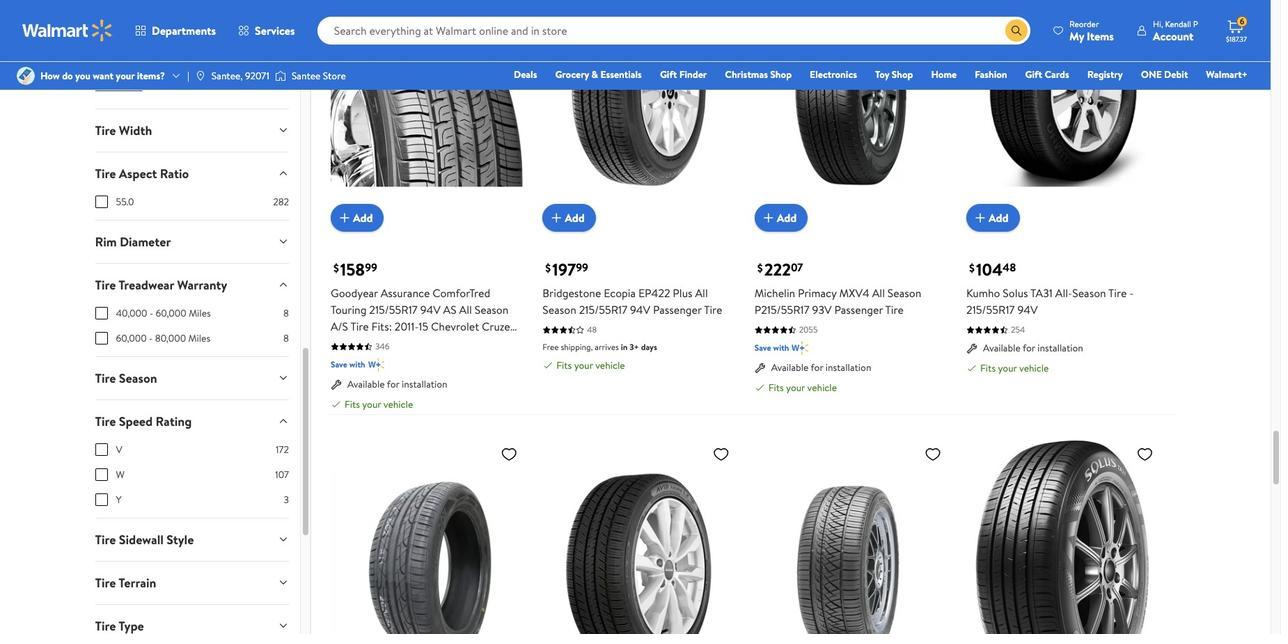 Task type: locate. For each thing, give the bounding box(es) containing it.
bridgestone ecopia ep422 plus all season 215/55r17 94v passenger tire image
[[543, 0, 735, 221]]

width
[[119, 122, 152, 139]]

1 vertical spatial 8
[[283, 331, 289, 345]]

season down the bridgestone on the top left of the page
[[543, 302, 577, 318]]

$ left '197'
[[546, 261, 551, 276]]

99 up the bridgestone on the top left of the page
[[576, 260, 588, 275]]

your down 2055
[[786, 381, 805, 395]]

available for installation down 346
[[347, 378, 448, 391]]

tire season tab
[[84, 357, 300, 400]]

gift left finder
[[660, 68, 677, 81]]

tire terrain tab
[[84, 562, 300, 604]]

gift finder link
[[654, 67, 713, 82]]

2011-
[[395, 319, 419, 334]]

0 vertical spatial 60,000
[[156, 306, 187, 320]]

add up '07'
[[777, 210, 797, 226]]

all right as
[[459, 302, 472, 318]]

rim diameter tab
[[84, 221, 300, 263]]

1 horizontal spatial gift
[[1026, 68, 1043, 81]]

season up speed
[[119, 370, 157, 387]]

2 passenger from the left
[[835, 302, 883, 318]]

ecopia
[[604, 286, 636, 301]]

vehicle
[[596, 359, 625, 373], [1020, 362, 1049, 375], [808, 381, 837, 395], [384, 398, 413, 412]]

add to cart image
[[336, 210, 353, 226], [760, 210, 777, 226]]

shop for toy shop
[[892, 68, 913, 81]]

2 8 from the top
[[283, 331, 289, 345]]

fits your vehicle down free shipping, arrives in 3+ days
[[557, 359, 625, 373]]

all inside bridgestone ecopia ep422 plus all season 215/55r17 94v passenger tire
[[695, 286, 708, 301]]

0 horizontal spatial gift
[[660, 68, 677, 81]]

add for 197
[[565, 210, 585, 226]]

2 add to cart image from the left
[[760, 210, 777, 226]]

None checkbox
[[95, 195, 108, 208], [95, 307, 108, 319], [95, 332, 108, 345], [95, 443, 108, 456], [95, 494, 108, 506], [95, 195, 108, 208], [95, 307, 108, 319], [95, 332, 108, 345], [95, 443, 108, 456], [95, 494, 108, 506]]

with down p215/55r17
[[774, 342, 789, 354]]

2 shop from the left
[[892, 68, 913, 81]]

1 horizontal spatial add to cart image
[[972, 210, 989, 226]]

home link
[[925, 67, 963, 82]]

miles for 60,000 - 80,000 miles
[[188, 331, 210, 345]]

- left the 80,000
[[149, 331, 153, 345]]

-
[[1130, 286, 1134, 301], [150, 306, 153, 320], [149, 331, 153, 345]]

add to cart image for 104
[[972, 210, 989, 226]]

michelin primacy mxv4 all season p215/55r17 93v passenger tire image
[[755, 0, 947, 221]]

2012-
[[354, 336, 380, 351]]

$ left 158
[[334, 261, 339, 276]]

2 94v from the left
[[630, 302, 651, 318]]

1 horizontal spatial 215/55r17
[[579, 302, 628, 318]]

santee
[[292, 69, 321, 83]]

you
[[75, 69, 90, 83]]

add button up $ 222 07 on the right of page
[[755, 204, 808, 232]]

0 horizontal spatial 99
[[365, 260, 377, 275]]

1 horizontal spatial installation
[[826, 361, 872, 375]]

how
[[40, 69, 60, 83]]

1 vertical spatial miles
[[188, 331, 210, 345]]

0 horizontal spatial 215/55r17
[[369, 302, 418, 318]]

1 vertical spatial for
[[811, 361, 824, 375]]

falken ziex ze960 a/s all season 215/55r17 94v passenger tire image
[[755, 440, 947, 635]]

add button for 158
[[331, 204, 384, 232]]

$ left the 104
[[970, 261, 975, 276]]

3 215/55r17 from the left
[[967, 302, 1015, 318]]

1 horizontal spatial with
[[774, 342, 789, 354]]

cards
[[1045, 68, 1070, 81]]

94v down ep422
[[630, 302, 651, 318]]

60,000 up the 80,000
[[156, 306, 187, 320]]

0 horizontal spatial add to cart image
[[548, 210, 565, 226]]

1 vertical spatial -
[[150, 306, 153, 320]]

camry
[[428, 336, 460, 351]]

94v up 15
[[420, 302, 441, 318]]

0 vertical spatial miles
[[189, 306, 211, 320]]

1 vertical spatial with
[[350, 359, 365, 371]]

|
[[187, 69, 189, 83]]

1 horizontal spatial walmart plus image
[[792, 341, 809, 355]]

1 horizontal spatial add to cart image
[[760, 210, 777, 226]]

0 vertical spatial for
[[1023, 341, 1036, 355]]

1 shop from the left
[[771, 68, 792, 81]]

available for installation
[[984, 341, 1084, 355], [772, 361, 872, 375], [347, 378, 448, 391]]

items?
[[137, 69, 165, 83]]

installation down 93v
[[826, 361, 872, 375]]

rating
[[156, 413, 192, 430]]

2 215/55r17 from the left
[[579, 302, 628, 318]]

$ inside $ 158 99
[[334, 261, 339, 276]]

vehicle down 2055
[[808, 381, 837, 395]]

toyota
[[393, 336, 425, 351]]

finder
[[680, 68, 707, 81]]

2 vertical spatial for
[[387, 378, 400, 391]]

save with for 158
[[331, 359, 365, 371]]

0 vertical spatial save with
[[755, 342, 789, 354]]

tire terrain
[[95, 574, 156, 592]]

2 add to cart image from the left
[[972, 210, 989, 226]]

add button for 197
[[543, 204, 596, 232]]

add up $ 104 48
[[989, 210, 1009, 226]]

3 94v from the left
[[1018, 302, 1038, 318]]

passenger
[[653, 302, 702, 318], [835, 302, 883, 318]]

add to favorites list, kumho solus ta31 215/55r17 94v bw all season tire image
[[1137, 446, 1154, 463]]

1 horizontal spatial available
[[772, 361, 809, 375]]

season inside bridgestone ecopia ep422 plus all season 215/55r17 94v passenger tire
[[543, 302, 577, 318]]

add to cart image
[[548, 210, 565, 226], [972, 210, 989, 226]]

available down 2055
[[772, 361, 809, 375]]

1 horizontal spatial for
[[811, 361, 824, 375]]

2 add button from the left
[[543, 204, 596, 232]]

$ for 104
[[970, 261, 975, 276]]

0 vertical spatial installation
[[1038, 341, 1084, 355]]

- right 40,000
[[150, 306, 153, 320]]

1 passenger from the left
[[653, 302, 702, 318]]

215/55r17 inside goodyear assurance comfortred touring 215/55r17 94v as all season a/s tire fits: 2011-15 chevrolet cruze eco, 2012-14 toyota camry hybrid xle
[[369, 302, 418, 318]]

4 add from the left
[[989, 210, 1009, 226]]

add up $ 197 99
[[565, 210, 585, 226]]

tire speed rating button
[[84, 400, 300, 443]]

store
[[323, 69, 346, 83]]

season
[[888, 286, 922, 301], [1073, 286, 1107, 301], [475, 302, 509, 318], [543, 302, 577, 318], [119, 370, 157, 387]]

available for installation down 254
[[984, 341, 1084, 355]]

1 horizontal spatial all
[[695, 286, 708, 301]]

0 horizontal spatial all
[[459, 302, 472, 318]]

xle
[[498, 336, 516, 351]]

0 horizontal spatial with
[[350, 359, 365, 371]]

215/55r17 down kumho
[[967, 302, 1015, 318]]

2 horizontal spatial available for installation
[[984, 341, 1084, 355]]

departments
[[152, 23, 216, 38]]

available for installation for 222
[[772, 361, 872, 375]]

1 gift from the left
[[660, 68, 677, 81]]

save down p215/55r17
[[755, 342, 772, 354]]

departments button
[[124, 14, 227, 47]]

available for installation down 2055
[[772, 361, 872, 375]]

0 vertical spatial -
[[1130, 286, 1134, 301]]

all right plus
[[695, 286, 708, 301]]

add up $ 158 99 at the top of page
[[353, 210, 373, 226]]

your down 254
[[998, 362, 1017, 375]]

48 inside $ 104 48
[[1003, 260, 1016, 275]]

0 horizontal spatial save with
[[331, 359, 365, 371]]

48 up solus
[[1003, 260, 1016, 275]]

with for 222
[[774, 342, 789, 354]]

1 215/55r17 from the left
[[369, 302, 418, 318]]

save with down p215/55r17
[[755, 342, 789, 354]]

for down 2055
[[811, 361, 824, 375]]

add button up $ 158 99 at the top of page
[[331, 204, 384, 232]]

for down 346
[[387, 378, 400, 391]]

services button
[[227, 14, 306, 47]]

172
[[276, 443, 289, 457]]

3 add from the left
[[777, 210, 797, 226]]

walmart plus image down 346
[[368, 358, 385, 372]]

2055
[[799, 324, 818, 336]]

0 horizontal spatial for
[[387, 378, 400, 391]]

kumho
[[967, 286, 1001, 301]]

0 vertical spatial walmart plus image
[[792, 341, 809, 355]]

$ left the 222
[[758, 261, 763, 276]]

3
[[284, 493, 289, 507]]

chevrolet
[[431, 319, 479, 334]]

tab
[[84, 605, 300, 635]]

2 gift from the left
[[1026, 68, 1043, 81]]

40,000 - 60,000 miles
[[116, 306, 211, 320]]

free shipping, arrives in 3+ days
[[543, 341, 657, 353]]

2 vertical spatial -
[[149, 331, 153, 345]]

1 99 from the left
[[365, 260, 377, 275]]

add to cart image up the 104
[[972, 210, 989, 226]]

available for 158
[[347, 378, 385, 391]]

0 horizontal spatial  image
[[17, 67, 35, 85]]

1 $ from the left
[[334, 261, 339, 276]]

2 vertical spatial available
[[347, 378, 385, 391]]

gift finder
[[660, 68, 707, 81]]

add to cart image up 158
[[336, 210, 353, 226]]

- for 60,000 - 80,000 miles
[[149, 331, 153, 345]]

$ 197 99
[[546, 258, 588, 281]]

158
[[340, 258, 365, 281]]

shop
[[771, 68, 792, 81], [892, 68, 913, 81]]

99 inside $ 197 99
[[576, 260, 588, 275]]

1 vertical spatial available
[[772, 361, 809, 375]]

walmart plus image down 2055
[[792, 341, 809, 355]]

3 $ from the left
[[758, 261, 763, 276]]

passenger down plus
[[653, 302, 702, 318]]

2 horizontal spatial 94v
[[1018, 302, 1038, 318]]

available
[[984, 341, 1021, 355], [772, 361, 809, 375], [347, 378, 385, 391]]

2 99 from the left
[[576, 260, 588, 275]]

fits your vehicle
[[557, 359, 625, 373], [981, 362, 1049, 375], [769, 381, 837, 395], [345, 398, 413, 412]]

season inside michelin primacy mxv4 all season p215/55r17 93v passenger tire
[[888, 286, 922, 301]]

add to cart image up '197'
[[548, 210, 565, 226]]

kumho solus ta31 215/55r17 94v bw all season tire image
[[967, 440, 1159, 635]]

michelin
[[755, 286, 796, 301]]

1 horizontal spatial  image
[[275, 69, 286, 83]]

0 horizontal spatial shop
[[771, 68, 792, 81]]

christmas shop
[[725, 68, 792, 81]]

add button up $ 104 48
[[967, 204, 1020, 232]]

55.0
[[116, 195, 134, 209]]

shop right toy
[[892, 68, 913, 81]]

1 horizontal spatial save
[[755, 342, 772, 354]]

0 horizontal spatial available for installation
[[347, 378, 448, 391]]

1 vertical spatial installation
[[826, 361, 872, 375]]

6 $187.37
[[1227, 15, 1247, 44]]

2 $ from the left
[[546, 261, 551, 276]]

miles down warranty
[[189, 306, 211, 320]]

1 vertical spatial save
[[331, 359, 348, 371]]

tire sidewall style
[[95, 531, 194, 549]]

 image
[[195, 70, 206, 81]]

0 horizontal spatial add to cart image
[[336, 210, 353, 226]]

99 inside $ 158 99
[[365, 260, 377, 275]]

save with
[[755, 342, 789, 354], [331, 359, 365, 371]]

available for 222
[[772, 361, 809, 375]]

1 horizontal spatial 99
[[576, 260, 588, 275]]

1 vertical spatial save with
[[331, 359, 365, 371]]

0 vertical spatial with
[[774, 342, 789, 354]]

add to cart image up the 222
[[760, 210, 777, 226]]

toy
[[876, 68, 890, 81]]

 image left how
[[17, 67, 35, 85]]

show
[[95, 79, 118, 93]]

2 vertical spatial installation
[[402, 378, 448, 391]]

2 horizontal spatial 215/55r17
[[967, 302, 1015, 318]]

grocery
[[555, 68, 589, 81]]

for down 254
[[1023, 341, 1036, 355]]

style
[[167, 531, 194, 549]]

gift for gift finder
[[660, 68, 677, 81]]

1 8 from the top
[[283, 306, 289, 320]]

walmart plus image
[[792, 341, 809, 355], [368, 358, 385, 372]]

94v down solus
[[1018, 302, 1038, 318]]

1 vertical spatial 48
[[587, 324, 597, 336]]

passenger inside bridgestone ecopia ep422 plus all season 215/55r17 94v passenger tire
[[653, 302, 702, 318]]

solus
[[1003, 286, 1028, 301]]

rim diameter
[[95, 233, 171, 251]]

comfortred
[[433, 286, 490, 301]]

1 vertical spatial available for installation
[[772, 361, 872, 375]]

tire sidewall style tab
[[84, 519, 300, 561]]

 image right the 92071
[[275, 69, 286, 83]]

1 horizontal spatial available for installation
[[772, 361, 872, 375]]

yokohama avid ascend lx all season 215/55r17 94v passenger tire image
[[543, 440, 735, 635]]

48
[[1003, 260, 1016, 275], [587, 324, 597, 336]]

installation
[[1038, 341, 1084, 355], [826, 361, 872, 375], [402, 378, 448, 391]]

tire speed rating tab
[[84, 400, 300, 443]]

christmas
[[725, 68, 768, 81]]

$ 158 99
[[334, 258, 377, 281]]

1 horizontal spatial 48
[[1003, 260, 1016, 275]]

tire season button
[[84, 357, 300, 400]]

installation down toyota
[[402, 378, 448, 391]]

miles right the 80,000
[[188, 331, 210, 345]]

show more
[[95, 79, 143, 93]]

$ inside $ 104 48
[[970, 261, 975, 276]]

your down 346
[[362, 398, 381, 412]]

1 vertical spatial walmart plus image
[[368, 358, 385, 372]]

season right ta31 on the right top of the page
[[1073, 286, 1107, 301]]

kumho solus ta31 all-season tire - 215/55r17 94v
[[967, 286, 1134, 318]]

arrives
[[595, 341, 619, 353]]

gift left cards
[[1026, 68, 1043, 81]]

installation down the kumho solus ta31 all-season tire - 215/55r17 94v
[[1038, 341, 1084, 355]]

- right all-
[[1130, 286, 1134, 301]]

1 vertical spatial 60,000
[[116, 331, 147, 345]]

0 horizontal spatial passenger
[[653, 302, 702, 318]]

season inside goodyear assurance comfortred touring 215/55r17 94v as all season a/s tire fits: 2011-15 chevrolet cruze eco, 2012-14 toyota camry hybrid xle
[[475, 302, 509, 318]]

bridgestone
[[543, 286, 601, 301]]

48 up free shipping, arrives in 3+ days
[[587, 324, 597, 336]]

215/55r17 up fits:
[[369, 302, 418, 318]]

primacy
[[798, 286, 837, 301]]

4 add button from the left
[[967, 204, 1020, 232]]

1 horizontal spatial passenger
[[835, 302, 883, 318]]

season up cruze
[[475, 302, 509, 318]]

1 add to cart image from the left
[[548, 210, 565, 226]]

0 vertical spatial 8
[[283, 306, 289, 320]]

$ for 158
[[334, 261, 339, 276]]

215/55r17 inside bridgestone ecopia ep422 plus all season 215/55r17 94v passenger tire
[[579, 302, 628, 318]]

0 horizontal spatial installation
[[402, 378, 448, 391]]

$ inside $ 197 99
[[546, 261, 551, 276]]

gift cards link
[[1019, 67, 1076, 82]]

miles
[[189, 306, 211, 320], [188, 331, 210, 345]]

save with down eco,
[[331, 359, 365, 371]]

99 up goodyear
[[365, 260, 377, 275]]

add button up $ 197 99
[[543, 204, 596, 232]]

1 add button from the left
[[331, 204, 384, 232]]

shop right christmas
[[771, 68, 792, 81]]

services
[[255, 23, 295, 38]]

with down the 2012-
[[350, 359, 365, 371]]

None checkbox
[[95, 469, 108, 481]]

60,000
[[156, 306, 187, 320], [116, 331, 147, 345]]

shop for christmas shop
[[771, 68, 792, 81]]

1 94v from the left
[[420, 302, 441, 318]]

4 $ from the left
[[970, 261, 975, 276]]

2 add from the left
[[565, 210, 585, 226]]

tire inside michelin primacy mxv4 all season p215/55r17 93v passenger tire
[[886, 302, 904, 318]]

0 horizontal spatial save
[[331, 359, 348, 371]]

99 for 197
[[576, 260, 588, 275]]

0 vertical spatial available
[[984, 341, 1021, 355]]

$ inside $ 222 07
[[758, 261, 763, 276]]

1 horizontal spatial 94v
[[630, 302, 651, 318]]

0 horizontal spatial available
[[347, 378, 385, 391]]

installation for 222
[[826, 361, 872, 375]]

passenger down mxv4
[[835, 302, 883, 318]]

0 horizontal spatial walmart plus image
[[368, 358, 385, 372]]

0 vertical spatial save
[[755, 342, 772, 354]]

for for 158
[[387, 378, 400, 391]]

save down eco,
[[331, 359, 348, 371]]

your right want
[[116, 69, 135, 83]]

for for 222
[[811, 361, 824, 375]]

all right mxv4
[[872, 286, 885, 301]]

add button for 222
[[755, 204, 808, 232]]

season inside the kumho solus ta31 all-season tire - 215/55r17 94v
[[1073, 286, 1107, 301]]

6
[[1240, 15, 1245, 27]]

60,000 down 40,000
[[116, 331, 147, 345]]

tire speed rating group
[[95, 443, 289, 518]]

available down 254
[[984, 341, 1021, 355]]

tire aspect ratio button
[[84, 152, 300, 195]]

1 add from the left
[[353, 210, 373, 226]]

save for 222
[[755, 342, 772, 354]]

215/55r17 down ecopia
[[579, 302, 628, 318]]

0 vertical spatial 48
[[1003, 260, 1016, 275]]

0 horizontal spatial 94v
[[420, 302, 441, 318]]

terrain
[[119, 574, 156, 592]]

1 horizontal spatial save with
[[755, 342, 789, 354]]

8 for 60,000 - 80,000 miles
[[283, 331, 289, 345]]

&
[[592, 68, 598, 81]]

tire treadwear warranty tab
[[84, 264, 300, 306]]

tire terrain button
[[84, 562, 300, 604]]

season right mxv4
[[888, 286, 922, 301]]

 image
[[17, 67, 35, 85], [275, 69, 286, 83]]

plus
[[673, 286, 693, 301]]

2 vertical spatial available for installation
[[347, 378, 448, 391]]

p
[[1194, 18, 1199, 30]]

1 add to cart image from the left
[[336, 210, 353, 226]]

2 horizontal spatial all
[[872, 286, 885, 301]]

debit
[[1165, 68, 1189, 81]]

essentials
[[601, 68, 642, 81]]

tire treadwear warranty group
[[95, 306, 289, 356]]

all
[[695, 286, 708, 301], [872, 286, 885, 301], [459, 302, 472, 318]]

available down the 2012-
[[347, 378, 385, 391]]

add for 222
[[777, 210, 797, 226]]

1 horizontal spatial shop
[[892, 68, 913, 81]]

walmart plus image for 158
[[368, 358, 385, 372]]

3 add button from the left
[[755, 204, 808, 232]]



Task type: vqa. For each thing, say whether or not it's contained in the screenshot.
great in These have great flavor and they really help cough and sore throat pain. Highly recommended! I had to use up some HSA funds and Walmart was the best place to do it - always lowest prices, MUCH less than the 'hsa store' and other such websites.
no



Task type: describe. For each thing, give the bounding box(es) containing it.
all inside michelin primacy mxv4 all season p215/55r17 93v passenger tire
[[872, 286, 885, 301]]

walmart+ link
[[1200, 67, 1254, 82]]

santee, 92071
[[212, 69, 269, 83]]

94v inside bridgestone ecopia ep422 plus all season 215/55r17 94v passenger tire
[[630, 302, 651, 318]]

registry link
[[1082, 67, 1130, 82]]

michelin primacy mxv4 all season p215/55r17 93v passenger tire
[[755, 286, 922, 318]]

80,000
[[155, 331, 186, 345]]

add to favorites list, hankook ventus v2 concept2 h457 215/55r17 94w bw all season tire image
[[501, 446, 518, 463]]

rim
[[95, 233, 117, 251]]

94v inside goodyear assurance comfortred touring 215/55r17 94v as all season a/s tire fits: 2011-15 chevrolet cruze eco, 2012-14 toyota camry hybrid xle
[[420, 302, 441, 318]]

2 horizontal spatial installation
[[1038, 341, 1084, 355]]

40,000
[[116, 306, 147, 320]]

registry
[[1088, 68, 1123, 81]]

tire season
[[95, 370, 157, 387]]

treadwear
[[119, 276, 174, 294]]

tire inside goodyear assurance comfortred touring 215/55r17 94v as all season a/s tire fits: 2011-15 chevrolet cruze eco, 2012-14 toyota camry hybrid xle
[[351, 319, 369, 334]]

197
[[553, 258, 576, 281]]

search icon image
[[1011, 25, 1023, 36]]

tire width button
[[84, 109, 300, 152]]

walmart+
[[1207, 68, 1248, 81]]

107
[[275, 468, 289, 482]]

0 horizontal spatial 60,000
[[116, 331, 147, 345]]

home
[[932, 68, 957, 81]]

fits:
[[372, 319, 392, 334]]

15
[[419, 319, 429, 334]]

electronics
[[810, 68, 857, 81]]

fits your vehicle down 346
[[345, 398, 413, 412]]

92071
[[245, 69, 269, 83]]

passenger inside michelin primacy mxv4 all season p215/55r17 93v passenger tire
[[835, 302, 883, 318]]

tire aspect ratio tab
[[84, 152, 300, 195]]

walmart image
[[22, 20, 113, 42]]

add to favorites list, yokohama avid ascend lx all season 215/55r17 94v passenger tire image
[[713, 446, 730, 463]]

sidewall
[[119, 531, 164, 549]]

walmart plus image for 222
[[792, 341, 809, 355]]

104
[[977, 258, 1003, 281]]

save for 158
[[331, 359, 348, 371]]

gift for gift cards
[[1026, 68, 1043, 81]]

add to cart image for 197
[[548, 210, 565, 226]]

2 horizontal spatial available
[[984, 341, 1021, 355]]

$ for 222
[[758, 261, 763, 276]]

vehicle down 346
[[384, 398, 413, 412]]

rim diameter button
[[84, 221, 300, 263]]

tire width tab
[[84, 109, 300, 152]]

ep422
[[639, 286, 670, 301]]

Walmart Site-Wide search field
[[317, 17, 1031, 45]]

assurance
[[381, 286, 430, 301]]

warranty
[[177, 276, 227, 294]]

free
[[543, 341, 559, 353]]

vehicle down arrives
[[596, 359, 625, 373]]

v
[[116, 443, 122, 457]]

2 horizontal spatial for
[[1023, 341, 1036, 355]]

shipping,
[[561, 341, 593, 353]]

ratio
[[160, 165, 189, 182]]

gift cards
[[1026, 68, 1070, 81]]

tire inside tab
[[95, 122, 116, 139]]

0 vertical spatial available for installation
[[984, 341, 1084, 355]]

hi,
[[1153, 18, 1164, 30]]

toy shop link
[[869, 67, 920, 82]]

kumho solus ta31 all-season tire - 215/55r17 94v image
[[967, 0, 1159, 221]]

99 for 158
[[365, 260, 377, 275]]

all inside goodyear assurance comfortred touring 215/55r17 94v as all season a/s tire fits: 2011-15 chevrolet cruze eco, 2012-14 toyota camry hybrid xle
[[459, 302, 472, 318]]

Search search field
[[317, 17, 1031, 45]]

your down shipping,
[[574, 359, 593, 373]]

miles for 40,000 - 60,000 miles
[[189, 306, 211, 320]]

speed
[[119, 413, 153, 430]]

goodyear assurance comfortred touring 215/55r17 94v as all season a/s tire fits: 2011-15 chevrolet cruze eco, 2012-14 toyota camry hybrid xle image
[[331, 0, 523, 221]]

electronics link
[[804, 67, 864, 82]]

deals link
[[508, 67, 544, 82]]

reorder my items
[[1070, 18, 1114, 44]]

one
[[1141, 68, 1162, 81]]

tire treadwear warranty
[[95, 276, 227, 294]]

mxv4
[[840, 286, 870, 301]]

8 for 40,000 - 60,000 miles
[[283, 306, 289, 320]]

ta31
[[1031, 286, 1053, 301]]

fashion link
[[969, 67, 1014, 82]]

fits your vehicle down 2055
[[769, 381, 837, 395]]

want
[[93, 69, 114, 83]]

deals
[[514, 68, 537, 81]]

93v
[[813, 302, 832, 318]]

one debit
[[1141, 68, 1189, 81]]

available for installation for 158
[[347, 378, 448, 391]]

add button for 104
[[967, 204, 1020, 232]]

 image for santee store
[[275, 69, 286, 83]]

$ for 197
[[546, 261, 551, 276]]

my
[[1070, 28, 1085, 44]]

y
[[116, 493, 122, 507]]

tire inside bridgestone ecopia ep422 plus all season 215/55r17 94v passenger tire
[[704, 302, 723, 318]]

3+
[[630, 341, 639, 353]]

tire treadwear warranty button
[[84, 264, 300, 306]]

$ 222 07
[[758, 258, 803, 281]]

save with for 222
[[755, 342, 789, 354]]

season inside dropdown button
[[119, 370, 157, 387]]

add to cart image for 222
[[760, 210, 777, 226]]

with for 158
[[350, 359, 365, 371]]

none checkbox inside tire speed rating 'group'
[[95, 469, 108, 481]]

grocery & essentials link
[[549, 67, 648, 82]]

how do you want your items?
[[40, 69, 165, 83]]

$ 104 48
[[970, 258, 1016, 281]]

bridgestone ecopia ep422 plus all season 215/55r17 94v passenger tire
[[543, 286, 723, 318]]

toy shop
[[876, 68, 913, 81]]

one debit link
[[1135, 67, 1195, 82]]

tire aspect ratio
[[95, 165, 189, 182]]

aspect
[[119, 165, 157, 182]]

add for 104
[[989, 210, 1009, 226]]

0 horizontal spatial 48
[[587, 324, 597, 336]]

94v inside the kumho solus ta31 all-season tire - 215/55r17 94v
[[1018, 302, 1038, 318]]

add to cart image for 158
[[336, 210, 353, 226]]

1 horizontal spatial 60,000
[[156, 306, 187, 320]]

grocery & essentials
[[555, 68, 642, 81]]

vehicle down 254
[[1020, 362, 1049, 375]]

a/s
[[331, 319, 348, 334]]

account
[[1153, 28, 1194, 44]]

w
[[116, 468, 125, 482]]

do
[[62, 69, 73, 83]]

fits your vehicle down 254
[[981, 362, 1049, 375]]

tire inside the kumho solus ta31 all-season tire - 215/55r17 94v
[[1109, 286, 1127, 301]]

215/55r17 inside the kumho solus ta31 all-season tire - 215/55r17 94v
[[967, 302, 1015, 318]]

hi, kendall p account
[[1153, 18, 1199, 44]]

as
[[443, 302, 457, 318]]

 image for how do you want your items?
[[17, 67, 35, 85]]

installation for 158
[[402, 378, 448, 391]]

- for 40,000 - 60,000 miles
[[150, 306, 153, 320]]

santee,
[[212, 69, 243, 83]]

add to favorites list, falken ziex ze960 a/s all season 215/55r17 94v passenger tire image
[[925, 446, 942, 463]]

hybrid
[[462, 336, 495, 351]]

hankook ventus v2 concept2 h457 215/55r17 94w bw all season tire image
[[331, 440, 523, 635]]

$187.37
[[1227, 34, 1247, 44]]

- inside the kumho solus ta31 all-season tire - 215/55r17 94v
[[1130, 286, 1134, 301]]

cruze
[[482, 319, 510, 334]]

add for 158
[[353, 210, 373, 226]]

eco,
[[331, 336, 351, 351]]



